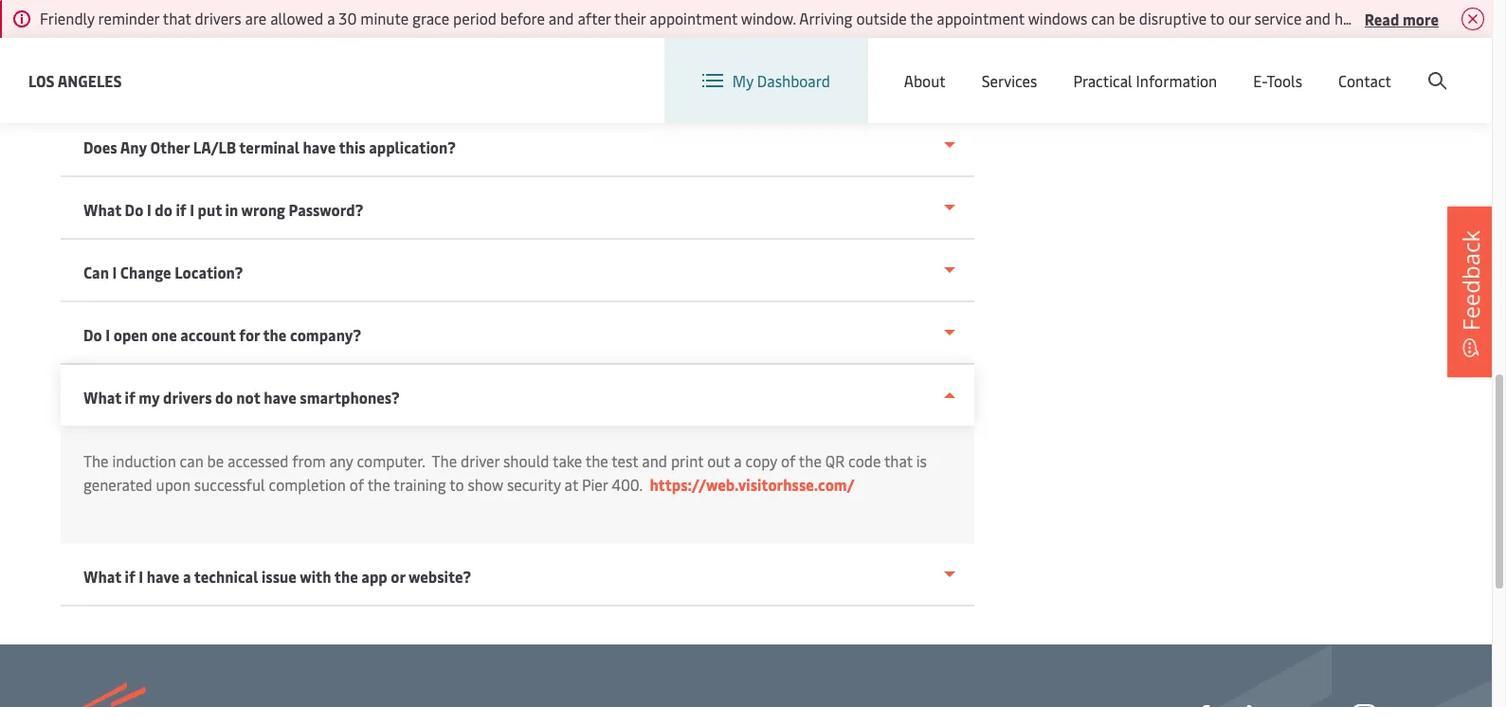 Task type: locate. For each thing, give the bounding box(es) containing it.
be up successful at the bottom left
[[207, 450, 224, 471]]

close alert image
[[1462, 8, 1485, 30]]

any
[[329, 450, 353, 471]]

what do i do if i put in wrong password? button
[[61, 177, 975, 240]]

a left 30 on the left
[[327, 8, 335, 28]]

period
[[453, 8, 497, 28]]

impacts
[[1432, 8, 1486, 28]]

about button
[[905, 38, 946, 123]]

1 horizontal spatial a
[[327, 8, 335, 28]]

0 horizontal spatial to
[[450, 474, 464, 495]]

account
[[180, 324, 236, 345]]

wrong
[[241, 199, 285, 220]]

this
[[339, 137, 366, 157]]

completion
[[269, 474, 346, 495]]

be inside the induction can be accessed from any computer.  the driver should take the test and print out a copy of the qr code that is generated upon successful completion of the training to show security at pier 400.
[[207, 450, 224, 471]]

to
[[1211, 8, 1225, 28], [450, 474, 464, 495]]

0 horizontal spatial do
[[155, 199, 172, 220]]

that left is
[[885, 450, 913, 471]]

3 what from the top
[[83, 566, 121, 587]]

what left my
[[83, 387, 121, 408]]

0 vertical spatial to
[[1211, 8, 1225, 28]]

appointment up 'switch'
[[937, 8, 1025, 28]]

0 vertical spatial a
[[327, 8, 335, 28]]

the left 'qr'
[[799, 450, 822, 471]]

1 horizontal spatial of
[[781, 450, 796, 471]]

can right windows
[[1092, 8, 1116, 28]]

1 vertical spatial drivers
[[163, 387, 212, 408]]

of right copy
[[781, 450, 796, 471]]

application?
[[369, 137, 456, 157]]

information
[[1137, 70, 1218, 91]]

if left the put
[[176, 199, 186, 220]]

app
[[362, 566, 388, 587]]

0 horizontal spatial appointment
[[650, 8, 738, 28]]

0 vertical spatial do
[[155, 199, 172, 220]]

technical
[[194, 566, 258, 587]]

1 vertical spatial to
[[450, 474, 464, 495]]

0 vertical spatial that
[[163, 8, 191, 28]]

is
[[917, 450, 927, 471]]

0 vertical spatial what
[[83, 199, 121, 220]]

0 horizontal spatial that
[[163, 8, 191, 28]]

from
[[292, 450, 326, 471]]

do inside 'dropdown button'
[[125, 199, 144, 220]]

take
[[553, 450, 582, 471]]

qr
[[826, 450, 845, 471]]

do i open one account for the company?
[[83, 324, 361, 345]]

1 horizontal spatial can
[[1092, 8, 1116, 28]]

print
[[671, 450, 704, 471]]

a
[[327, 8, 335, 28], [734, 450, 742, 471], [183, 566, 191, 587]]

e-tools
[[1254, 70, 1303, 91]]

if left my
[[125, 387, 135, 408]]

what for what do i do if i put in wrong password?
[[83, 199, 121, 220]]

1 appointment from the left
[[650, 8, 738, 28]]

1 horizontal spatial that
[[885, 450, 913, 471]]

0 horizontal spatial be
[[207, 450, 224, 471]]

reminder
[[98, 8, 159, 28]]

that right reminder at left top
[[163, 8, 191, 28]]

drivers
[[195, 8, 241, 28], [163, 387, 212, 408]]

2 vertical spatial a
[[183, 566, 191, 587]]

or
[[391, 566, 405, 587]]

what for what if i have a technical issue with the app or website?
[[83, 566, 121, 587]]

0 vertical spatial can
[[1092, 8, 1116, 28]]

services button
[[982, 38, 1038, 123]]

driver
[[461, 450, 500, 471]]

1 vertical spatial that
[[885, 450, 913, 471]]

disruptive
[[1140, 8, 1207, 28]]

be left disruptive
[[1119, 8, 1136, 28]]

1 horizontal spatial appointment
[[937, 8, 1025, 28]]

does any other la/lb terminal have this application? button
[[61, 115, 975, 177]]

and left the after
[[549, 8, 574, 28]]

1 horizontal spatial be
[[1119, 8, 1136, 28]]

in
[[225, 199, 238, 220]]

my dashboard button
[[703, 38, 831, 123]]

negative
[[1371, 8, 1429, 28]]

los angeles
[[28, 70, 122, 91]]

i inside "dropdown button"
[[112, 262, 117, 283]]

can
[[1092, 8, 1116, 28], [180, 450, 204, 471]]

can up upon
[[180, 450, 204, 471]]

have left this
[[303, 137, 336, 157]]

1 vertical spatial do
[[215, 387, 233, 408]]

that inside the induction can be accessed from any computer.  the driver should take the test and print out a copy of the qr code that is generated upon successful completion of the training to show security at pier 400.
[[885, 450, 913, 471]]

if down generated
[[125, 566, 135, 587]]

2 the from the left
[[432, 450, 457, 471]]

switch location
[[959, 55, 1066, 76]]

do
[[155, 199, 172, 220], [215, 387, 233, 408]]

read more
[[1365, 8, 1440, 29]]

1 vertical spatial can
[[180, 450, 204, 471]]

1 what from the top
[[83, 199, 121, 220]]

what down does
[[83, 199, 121, 220]]

1 vertical spatial do
[[83, 324, 102, 345]]

2 horizontal spatial a
[[734, 450, 742, 471]]

what down generated
[[83, 566, 121, 587]]

feedback button
[[1448, 207, 1496, 377]]

feedback
[[1456, 230, 1487, 331]]

about
[[905, 70, 946, 91]]

smartphones?
[[300, 387, 400, 408]]

0 vertical spatial drivers
[[195, 8, 241, 28]]

windows
[[1029, 8, 1088, 28]]

2 what from the top
[[83, 387, 121, 408]]

copy
[[746, 450, 778, 471]]

tools
[[1267, 70, 1303, 91]]

1 vertical spatial be
[[207, 450, 224, 471]]

of down the any
[[350, 474, 364, 495]]

i
[[147, 199, 151, 220], [190, 199, 194, 220], [112, 262, 117, 283], [106, 324, 110, 345], [139, 566, 143, 587]]

do left the put
[[155, 199, 172, 220]]

password?
[[289, 199, 364, 220]]

0 horizontal spatial can
[[180, 450, 204, 471]]

what if my drivers do not have smartphones?
[[83, 387, 400, 408]]

and right the test
[[642, 450, 668, 471]]

one
[[151, 324, 177, 345]]

to left the show
[[450, 474, 464, 495]]

0 horizontal spatial do
[[83, 324, 102, 345]]

terminal
[[239, 137, 300, 157]]

0 horizontal spatial the
[[83, 450, 109, 471]]

1 vertical spatial what
[[83, 387, 121, 408]]

account
[[1401, 55, 1457, 76]]

the
[[911, 8, 934, 28], [263, 324, 287, 345], [586, 450, 609, 471], [799, 450, 822, 471], [368, 474, 390, 495], [335, 566, 358, 587]]

my
[[733, 70, 754, 91]]

2 appointment from the left
[[937, 8, 1025, 28]]

are
[[245, 8, 267, 28]]

of
[[781, 450, 796, 471], [350, 474, 364, 495]]

the up generated
[[83, 450, 109, 471]]

1 vertical spatial if
[[125, 387, 135, 408]]

and right service
[[1306, 8, 1332, 28]]

appointment right 'their'
[[650, 8, 738, 28]]

0 vertical spatial of
[[781, 450, 796, 471]]

switch
[[959, 55, 1004, 76]]

company?
[[290, 324, 361, 345]]

drivers left are
[[195, 8, 241, 28]]

the left app
[[335, 566, 358, 587]]

website?
[[409, 566, 471, 587]]

do
[[125, 199, 144, 220], [83, 324, 102, 345]]

what
[[83, 199, 121, 220], [83, 387, 121, 408], [83, 566, 121, 587]]

/
[[1344, 55, 1350, 76]]

to left our
[[1211, 8, 1225, 28]]

can inside the induction can be accessed from any computer.  the driver should take the test and print out a copy of the qr code that is generated upon successful completion of the training to show security at pier 400.
[[180, 450, 204, 471]]

drivers inside 'dropdown button'
[[163, 387, 212, 408]]

a right out at the bottom left of the page
[[734, 450, 742, 471]]

1 horizontal spatial do
[[125, 199, 144, 220]]

0 horizontal spatial a
[[183, 566, 191, 587]]

2 vertical spatial what
[[83, 566, 121, 587]]

instagram link
[[1353, 703, 1377, 707]]

the left training
[[368, 474, 390, 495]]

drivers right my
[[163, 387, 212, 408]]

1 horizontal spatial to
[[1211, 8, 1225, 28]]

drivers for are
[[195, 8, 241, 28]]

have right not
[[264, 387, 297, 408]]

do left open
[[83, 324, 102, 345]]

1 horizontal spatial the
[[432, 450, 457, 471]]

the right for
[[263, 324, 287, 345]]

https://web.visitorhsse.com/ link
[[650, 474, 855, 495]]

0 vertical spatial do
[[125, 199, 144, 220]]

have left technical
[[147, 566, 180, 587]]

what inside dropdown button
[[83, 566, 121, 587]]

practical
[[1074, 70, 1133, 91]]

the up training
[[432, 450, 457, 471]]

before
[[501, 8, 545, 28]]

do left not
[[215, 387, 233, 408]]

a left technical
[[183, 566, 191, 587]]

0 vertical spatial if
[[176, 199, 186, 220]]

login / create account link
[[1268, 38, 1457, 94]]

global
[[1127, 55, 1171, 76]]

instagram image
[[1353, 705, 1377, 707]]

have
[[1335, 8, 1367, 28], [303, 137, 336, 157], [264, 387, 297, 408], [147, 566, 180, 587]]

if
[[176, 199, 186, 220], [125, 387, 135, 408], [125, 566, 135, 587]]

if inside dropdown button
[[125, 566, 135, 587]]

0 horizontal spatial of
[[350, 474, 364, 495]]

menu
[[1174, 55, 1213, 76]]

1 horizontal spatial and
[[642, 450, 668, 471]]

2 vertical spatial if
[[125, 566, 135, 587]]

appointment
[[650, 8, 738, 28], [937, 8, 1025, 28]]

the right 'outside'
[[911, 8, 934, 28]]

do down any
[[125, 199, 144, 220]]

1 vertical spatial a
[[734, 450, 742, 471]]



Task type: describe. For each thing, give the bounding box(es) containing it.
1 vertical spatial of
[[350, 474, 364, 495]]

our
[[1229, 8, 1252, 28]]

apmt footer logo image
[[61, 683, 340, 707]]

does
[[83, 137, 117, 157]]

create
[[1354, 55, 1398, 76]]

can i change location?
[[83, 262, 243, 283]]

accessed
[[228, 450, 289, 471]]

can
[[83, 262, 109, 283]]

los angeles link
[[28, 69, 122, 92]]

successful
[[194, 474, 265, 495]]

test
[[612, 450, 639, 471]]

if for my
[[125, 387, 135, 408]]

1 horizontal spatial do
[[215, 387, 233, 408]]

contact button
[[1339, 38, 1392, 123]]

after
[[578, 8, 611, 28]]

400.
[[612, 474, 643, 495]]

more
[[1403, 8, 1440, 29]]

induction
[[112, 450, 176, 471]]

2 horizontal spatial and
[[1306, 8, 1332, 28]]

la/lb
[[193, 137, 236, 157]]

should
[[504, 450, 550, 471]]

their
[[615, 8, 646, 28]]

30
[[339, 8, 357, 28]]

login
[[1303, 55, 1340, 76]]

los
[[28, 70, 55, 91]]

open
[[114, 324, 148, 345]]

pier
[[582, 474, 608, 495]]

1 the from the left
[[83, 450, 109, 471]]

with
[[300, 566, 331, 587]]

a inside the induction can be accessed from any computer.  the driver should take the test and print out a copy of the qr code that is generated upon successful completion of the training to show security at pier 400.
[[734, 450, 742, 471]]

switch location button
[[929, 55, 1066, 76]]

global menu button
[[1085, 37, 1232, 94]]

code
[[849, 450, 881, 471]]

what if my drivers do not have smartphones? button
[[61, 365, 975, 426]]

security
[[507, 474, 561, 495]]

dashboard
[[758, 70, 831, 91]]

read
[[1365, 8, 1400, 29]]

my dashboard
[[733, 70, 831, 91]]

change
[[120, 262, 171, 283]]

do inside dropdown button
[[83, 324, 102, 345]]

what do i do if i put in wrong password?
[[83, 199, 364, 220]]

practical information button
[[1074, 38, 1218, 123]]

service
[[1255, 8, 1303, 28]]

any
[[120, 137, 147, 157]]

a inside dropdown button
[[183, 566, 191, 587]]

have up /
[[1335, 8, 1367, 28]]

issue
[[262, 566, 297, 587]]

put
[[198, 199, 222, 220]]

at
[[565, 474, 579, 495]]

e-tools button
[[1254, 38, 1303, 123]]

outside
[[857, 8, 907, 28]]

location?
[[175, 262, 243, 283]]

read more button
[[1365, 7, 1440, 30]]

my
[[139, 387, 160, 408]]

other
[[150, 137, 190, 157]]

minute
[[361, 8, 409, 28]]

and inside the induction can be accessed from any computer.  the driver should take the test and print out a copy of the qr code that is generated upon successful completion of the training to show security at pier 400.
[[642, 450, 668, 471]]

out
[[708, 450, 731, 471]]

not
[[236, 387, 260, 408]]

https://web.visitorhsse.com/
[[650, 474, 855, 495]]

for
[[239, 324, 260, 345]]

if for i
[[125, 566, 135, 587]]

do i open one account for the company? button
[[61, 303, 975, 365]]

what for what if my drivers do not have smartphones?
[[83, 387, 121, 408]]

upon
[[156, 474, 191, 495]]

the up "pier"
[[586, 450, 609, 471]]

to inside the induction can be accessed from any computer.  the driver should take the test and print out a copy of the qr code that is generated upon successful completion of the training to show security at pier 400.
[[450, 474, 464, 495]]

what if i have a technical issue with the app or website?
[[83, 566, 471, 587]]

arriving
[[800, 8, 853, 28]]

generated
[[83, 474, 152, 495]]

0 vertical spatial be
[[1119, 8, 1136, 28]]

show
[[468, 474, 504, 495]]

contact
[[1339, 70, 1392, 91]]

0 horizontal spatial and
[[549, 8, 574, 28]]

can i change location? button
[[61, 240, 975, 303]]

have inside dropdown button
[[147, 566, 180, 587]]

angeles
[[58, 70, 122, 91]]

drivers for do
[[163, 387, 212, 408]]

practical information
[[1074, 70, 1218, 91]]

does any other la/lb terminal have this application?
[[83, 137, 456, 157]]

allowed
[[270, 8, 324, 28]]



Task type: vqa. For each thing, say whether or not it's contained in the screenshot.
"Should"
yes



